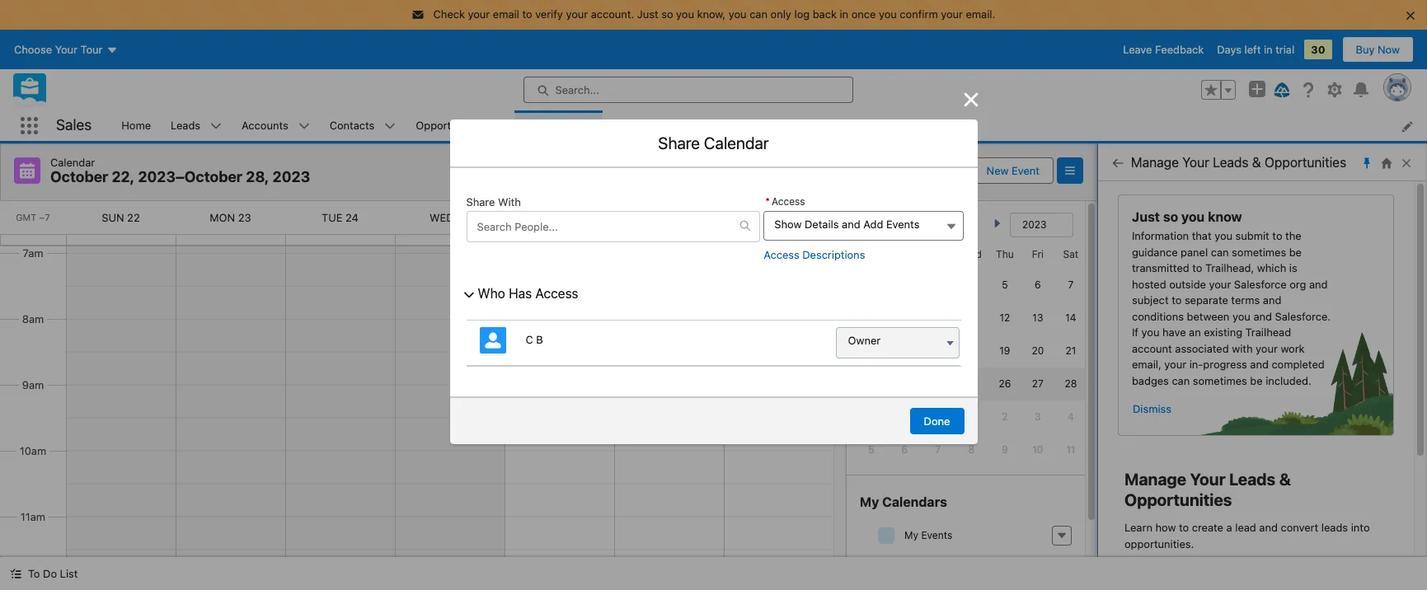 Task type: locate. For each thing, give the bounding box(es) containing it.
1 vertical spatial my
[[905, 529, 919, 542]]

wed
[[430, 211, 454, 224], [961, 248, 982, 261]]

manage your leads & opportunities up know
[[1132, 155, 1347, 170]]

can for to
[[750, 7, 768, 21]]

sat up 14
[[1064, 248, 1079, 261]]

&
[[1253, 155, 1262, 170], [1280, 470, 1292, 489]]

information
[[1133, 229, 1190, 243]]

and
[[842, 218, 861, 231], [1310, 278, 1328, 291], [1264, 294, 1282, 307], [1254, 310, 1273, 323], [1251, 358, 1269, 371], [1260, 521, 1279, 535]]

0 vertical spatial thu
[[540, 211, 563, 224]]

0 horizontal spatial group
[[763, 158, 814, 184]]

calendar inside list item
[[526, 119, 570, 132]]

sat
[[761, 211, 781, 224], [1064, 248, 1079, 261]]

grid containing sun
[[855, 241, 1088, 467]]

1 horizontal spatial in
[[1265, 42, 1273, 56]]

1 vertical spatial 9
[[1002, 444, 1009, 456]]

1 vertical spatial just
[[1133, 210, 1161, 224]]

events down the calendars
[[922, 529, 953, 542]]

to down outside
[[1172, 294, 1182, 307]]

0 horizontal spatial sat
[[761, 211, 781, 224]]

learn how to create a lead and convert leads into opportunities.
[[1125, 521, 1371, 551]]

26
[[566, 211, 579, 224], [999, 378, 1012, 390]]

do
[[43, 568, 57, 581]]

0 vertical spatial your
[[1183, 155, 1210, 170]]

0 horizontal spatial wed
[[430, 211, 454, 224]]

manage
[[1132, 155, 1180, 170], [1125, 470, 1187, 489]]

8 down 1
[[969, 444, 975, 456]]

0 horizontal spatial fri
[[654, 211, 670, 224]]

6 up my calendars
[[902, 444, 908, 456]]

and inside show details and add events button
[[842, 218, 861, 231]]

sun 22
[[102, 211, 140, 224]]

quotes
[[862, 119, 898, 132]]

0 vertical spatial 27
[[673, 211, 685, 224]]

just so you know information that you submit to the guidance panel can sometimes be transmitted to trailhead, which is hosted outside your salesforce org and subject to separate terms and conditions between you and salesforce. if you have an existing trailhead account associated with your work email, your in-progress and completed badges can sometimes be included.
[[1133, 210, 1331, 387]]

my right 'hide items' icon
[[905, 529, 919, 542]]

to right how
[[1180, 521, 1190, 535]]

1 horizontal spatial october
[[912, 219, 959, 231]]

grid
[[855, 241, 1088, 467]]

0 vertical spatial just
[[638, 7, 659, 21]]

have
[[1163, 326, 1187, 339]]

has
[[509, 286, 532, 301]]

dismiss
[[1133, 403, 1172, 416]]

0 vertical spatial 26
[[566, 211, 579, 224]]

text default image
[[740, 221, 752, 232], [10, 569, 21, 580]]

c b link
[[526, 327, 816, 354]]

opportunities list item
[[406, 111, 516, 141]]

dashboards list item
[[670, 111, 772, 141]]

completed
[[1272, 358, 1325, 371]]

Share With text field
[[467, 212, 740, 241]]

and left add in the top of the page
[[842, 218, 861, 231]]

manage your leads & opportunities up create
[[1125, 470, 1292, 510]]

group down days
[[1202, 80, 1237, 99]]

share for share with
[[466, 196, 495, 209]]

buy
[[1357, 42, 1376, 56]]

1 vertical spatial access
[[764, 249, 800, 262]]

text default image
[[933, 165, 944, 177], [951, 165, 962, 177], [1057, 530, 1068, 542]]

1 vertical spatial sat
[[1064, 248, 1079, 261]]

details
[[805, 218, 839, 231]]

27 down share calendar
[[673, 211, 685, 224]]

buy now button
[[1343, 36, 1415, 62]]

0 vertical spatial wed
[[430, 211, 454, 224]]

0 vertical spatial leads
[[171, 119, 201, 132]]

a
[[1227, 521, 1233, 535]]

31
[[933, 411, 944, 423]]

confirm
[[900, 7, 938, 21]]

0 vertical spatial calendar
[[526, 119, 570, 132]]

1 horizontal spatial text default image
[[740, 221, 752, 232]]

8
[[869, 312, 875, 324], [969, 444, 975, 456]]

sun down show details and add events button
[[863, 248, 881, 261]]

october right add in the top of the page
[[912, 219, 959, 231]]

show details and add events
[[775, 218, 920, 231]]

0 horizontal spatial 6
[[902, 444, 908, 456]]

0 horizontal spatial 5
[[869, 444, 875, 456]]

leads up calendar october 22, 2023–october 28, 2023
[[171, 119, 201, 132]]

between
[[1187, 310, 1230, 323]]

leave feedback link
[[1124, 42, 1205, 56]]

c
[[526, 333, 533, 346]]

0 horizontal spatial events
[[887, 218, 920, 231]]

0 vertical spatial sat
[[761, 211, 781, 224]]

list
[[112, 111, 1428, 141]]

30 left done
[[899, 411, 911, 423]]

calendars
[[883, 495, 948, 510]]

0 horizontal spatial 10
[[933, 312, 944, 324]]

0 horizontal spatial so
[[662, 7, 674, 21]]

0 vertical spatial 10
[[933, 312, 944, 324]]

opportunities
[[416, 119, 484, 132], [1265, 155, 1347, 170], [1125, 491, 1233, 510]]

status
[[1125, 553, 1388, 591]]

1 horizontal spatial 10
[[1033, 444, 1044, 456]]

9
[[902, 312, 908, 324], [1002, 444, 1009, 456]]

sat down *
[[761, 211, 781, 224]]

1
[[970, 411, 974, 423]]

accounts list item
[[232, 111, 320, 141]]

events right add in the top of the page
[[887, 218, 920, 231]]

sales
[[56, 117, 92, 134]]

1 horizontal spatial 26
[[999, 378, 1012, 390]]

0 horizontal spatial can
[[750, 7, 768, 21]]

2 vertical spatial opportunities
[[1125, 491, 1233, 510]]

21
[[1066, 345, 1077, 357]]

sometimes down the submit
[[1233, 245, 1287, 259]]

share
[[659, 134, 700, 153], [466, 196, 495, 209]]

1 horizontal spatial 8
[[969, 444, 975, 456]]

0 horizontal spatial 30
[[899, 411, 911, 423]]

just up information
[[1133, 210, 1161, 224]]

leads up know
[[1214, 155, 1249, 170]]

0 vertical spatial group
[[1202, 80, 1237, 99]]

1 vertical spatial so
[[1164, 210, 1179, 224]]

you up that
[[1182, 210, 1205, 224]]

in right left
[[1265, 42, 1273, 56]]

fri inside grid
[[1032, 248, 1044, 261]]

dashboards link
[[670, 111, 750, 141]]

access up sat 28 button
[[772, 196, 805, 208]]

just right the account.
[[638, 7, 659, 21]]

outside
[[1170, 278, 1207, 291]]

calendar down search...
[[526, 119, 570, 132]]

leads inside manage your leads & opportunities
[[1230, 470, 1276, 489]]

manage your leads & opportunities
[[1132, 155, 1347, 170], [1125, 470, 1292, 510]]

sun
[[102, 211, 124, 224], [863, 248, 881, 261]]

7 down done button
[[936, 444, 941, 456]]

and right lead
[[1260, 521, 1279, 535]]

access right has
[[536, 286, 579, 301]]

1 horizontal spatial fri
[[1032, 248, 1044, 261]]

manage up how
[[1125, 470, 1187, 489]]

salesforce.
[[1276, 310, 1331, 323]]

0 vertical spatial october
[[50, 168, 108, 186]]

calendar for calendar october 22, 2023–october 28, 2023
[[50, 156, 95, 169]]

1 horizontal spatial 7
[[1069, 279, 1074, 291]]

which
[[1258, 261, 1287, 275]]

sun for sun
[[863, 248, 881, 261]]

sometimes down progress
[[1193, 374, 1248, 387]]

23
[[238, 211, 251, 224]]

7
[[1069, 279, 1074, 291], [936, 444, 941, 456]]

10 left 11
[[1033, 444, 1044, 456]]

sometimes
[[1233, 245, 1287, 259], [1193, 374, 1248, 387]]

you down "terms"
[[1233, 310, 1251, 323]]

your left in- on the right bottom of page
[[1165, 358, 1187, 371]]

associated
[[1176, 342, 1230, 355]]

1 vertical spatial share
[[466, 196, 495, 209]]

0 vertical spatial 28
[[784, 211, 797, 224]]

to down panel
[[1193, 261, 1203, 275]]

leads link
[[161, 111, 210, 141]]

and down salesforce
[[1264, 294, 1282, 307]]

1 horizontal spatial 9
[[1002, 444, 1009, 456]]

0 horizontal spatial 26
[[566, 211, 579, 224]]

0 vertical spatial &
[[1253, 155, 1262, 170]]

hosted
[[1133, 278, 1167, 291]]

my for my events
[[905, 529, 919, 542]]

text default image left to
[[10, 569, 21, 580]]

share up 25
[[466, 196, 495, 209]]

left
[[1245, 42, 1262, 56]]

1 vertical spatial leads
[[1214, 155, 1249, 170]]

& inside manage your leads & opportunities
[[1280, 470, 1292, 489]]

know
[[1209, 210, 1243, 224]]

to do list button
[[0, 558, 88, 591]]

can up trailhead,
[[1212, 245, 1230, 259]]

2 vertical spatial calendar
[[50, 156, 95, 169]]

1 vertical spatial wed
[[961, 248, 982, 261]]

1 vertical spatial 30
[[899, 411, 911, 423]]

your up know
[[1183, 155, 1210, 170]]

be down the
[[1290, 245, 1303, 259]]

my
[[860, 495, 880, 510], [905, 529, 919, 542]]

share down 'dashboards' at top
[[659, 134, 700, 153]]

so up information
[[1164, 210, 1179, 224]]

1 horizontal spatial 6
[[1035, 279, 1042, 291]]

10am
[[20, 444, 46, 458]]

calendar down 'dashboards' at top
[[704, 134, 769, 153]]

events inside button
[[887, 218, 920, 231]]

& up the submit
[[1253, 155, 1262, 170]]

october inside calendar october 22, 2023–october 28, 2023
[[50, 168, 108, 186]]

1 vertical spatial group
[[763, 158, 814, 184]]

subject
[[1133, 294, 1169, 307]]

your
[[468, 7, 490, 21], [566, 7, 588, 21], [941, 7, 963, 21], [1210, 278, 1232, 291], [1256, 342, 1278, 355], [1165, 358, 1187, 371]]

my up 'hide items' icon
[[860, 495, 880, 510]]

1 vertical spatial in
[[1265, 42, 1273, 56]]

1 vertical spatial 27
[[1033, 378, 1044, 390]]

today
[[832, 164, 862, 177]]

thu for thu
[[996, 248, 1014, 261]]

& up the convert at the right bottom of the page
[[1280, 470, 1292, 489]]

just
[[638, 7, 659, 21], [1133, 210, 1161, 224]]

0 horizontal spatial 27
[[673, 211, 685, 224]]

wed 25 button
[[430, 211, 470, 224]]

in right back
[[840, 7, 849, 21]]

6
[[1035, 279, 1042, 291], [902, 444, 908, 456]]

28 down 21
[[1065, 378, 1078, 390]]

guidance
[[1133, 245, 1178, 259]]

9 up the 16
[[902, 312, 908, 324]]

0 vertical spatial be
[[1290, 245, 1303, 259]]

c b
[[526, 333, 543, 346]]

0 vertical spatial opportunities
[[416, 119, 484, 132]]

0 horizontal spatial sun
[[102, 211, 124, 224]]

fri for fri
[[1032, 248, 1044, 261]]

8 up 15
[[869, 312, 875, 324]]

your up create
[[1191, 470, 1226, 489]]

0 horizontal spatial opportunities
[[416, 119, 484, 132]]

terms
[[1232, 294, 1261, 307]]

leads up lead
[[1230, 470, 1276, 489]]

fri
[[654, 211, 670, 224], [1032, 248, 1044, 261]]

0 horizontal spatial thu
[[540, 211, 563, 224]]

7 up 14
[[1069, 279, 1074, 291]]

access descriptions link
[[764, 249, 866, 262]]

Access, Show Details and Add Events button
[[764, 211, 965, 241]]

0 horizontal spatial calendar
[[50, 156, 95, 169]]

0 horizontal spatial share
[[466, 196, 495, 209]]

2 vertical spatial leads
[[1230, 470, 1276, 489]]

access
[[772, 196, 805, 208], [764, 249, 800, 262], [536, 286, 579, 301]]

1 vertical spatial 10
[[1033, 444, 1044, 456]]

text default image left sat 28 button
[[740, 221, 752, 232]]

0 vertical spatial in
[[840, 7, 849, 21]]

can down in- on the right bottom of page
[[1173, 374, 1191, 387]]

so left 'know,'
[[662, 7, 674, 21]]

0 vertical spatial 8
[[869, 312, 875, 324]]

5 up my calendars
[[869, 444, 875, 456]]

to right email
[[523, 7, 533, 21]]

1 horizontal spatial 28
[[1065, 378, 1078, 390]]

account.
[[591, 7, 635, 21]]

sun left 22
[[102, 211, 124, 224]]

0 vertical spatial 5
[[1002, 279, 1008, 291]]

1 vertical spatial 26
[[999, 378, 1012, 390]]

1 horizontal spatial wed
[[961, 248, 982, 261]]

just inside just so you know information that you submit to the guidance panel can sometimes be transmitted to trailhead, which is hosted outside your salesforce org and subject to separate terms and conditions between you and salesforce. if you have an existing trailhead account associated with your work email, your in-progress and completed badges can sometimes be included.
[[1133, 210, 1161, 224]]

0 vertical spatial sun
[[102, 211, 124, 224]]

9 down "2"
[[1002, 444, 1009, 456]]

calendar down sales
[[50, 156, 95, 169]]

manage up information
[[1132, 155, 1180, 170]]

1 horizontal spatial events
[[922, 529, 953, 542]]

who has access link
[[463, 286, 579, 301]]

0 vertical spatial share
[[659, 134, 700, 153]]

30 inside grid
[[899, 411, 911, 423]]

october left 22,
[[50, 168, 108, 186]]

october
[[50, 168, 108, 186], [912, 219, 959, 231]]

convert
[[1281, 521, 1319, 535]]

thu
[[540, 211, 563, 224], [996, 248, 1014, 261]]

sun for sun 22
[[102, 211, 124, 224]]

so
[[662, 7, 674, 21], [1164, 210, 1179, 224]]

and right org
[[1310, 278, 1328, 291]]

group
[[1202, 80, 1237, 99], [763, 158, 814, 184]]

calendar inside calendar october 22, 2023–october 28, 2023
[[50, 156, 95, 169]]

can for know
[[1212, 245, 1230, 259]]

access down show
[[764, 249, 800, 262]]

0 vertical spatial events
[[887, 218, 920, 231]]

so inside just so you know information that you submit to the guidance panel can sometimes be transmitted to trailhead, which is hosted outside your salesforce org and subject to separate terms and conditions between you and salesforce. if you have an existing trailhead account associated with your work email, your in-progress and completed badges can sometimes be included.
[[1164, 210, 1179, 224]]

transmitted
[[1133, 261, 1190, 275]]

0 vertical spatial my
[[860, 495, 880, 510]]

buy now
[[1357, 42, 1401, 56]]

add
[[864, 218, 884, 231]]

can left only
[[750, 7, 768, 21]]

27 up 3
[[1033, 378, 1044, 390]]

1 horizontal spatial just
[[1133, 210, 1161, 224]]

back
[[813, 7, 837, 21]]

1 vertical spatial calendar
[[704, 134, 769, 153]]

be left included.
[[1251, 374, 1263, 387]]

days
[[1218, 42, 1242, 56]]

0 vertical spatial can
[[750, 7, 768, 21]]

30 right trial
[[1312, 42, 1326, 56]]

0 horizontal spatial my
[[860, 495, 880, 510]]

0 horizontal spatial be
[[1251, 374, 1263, 387]]

28 down * access
[[784, 211, 797, 224]]

2 horizontal spatial calendar
[[704, 134, 769, 153]]

0 vertical spatial 6
[[1035, 279, 1042, 291]]

group up * access
[[763, 158, 814, 184]]

10 up 17
[[933, 312, 944, 324]]

into
[[1352, 521, 1371, 535]]

be
[[1290, 245, 1303, 259], [1251, 374, 1263, 387]]

leads inside leads list item
[[171, 119, 201, 132]]

11
[[1067, 444, 1076, 456]]

1 horizontal spatial 30
[[1312, 42, 1326, 56]]

0 vertical spatial so
[[662, 7, 674, 21]]

5 up the 12
[[1002, 279, 1008, 291]]

1 vertical spatial your
[[1191, 470, 1226, 489]]

6 up 13
[[1035, 279, 1042, 291]]

0 horizontal spatial october
[[50, 168, 108, 186]]



Task type: describe. For each thing, give the bounding box(es) containing it.
hide items image
[[879, 528, 895, 544]]

trailhead,
[[1206, 261, 1255, 275]]

your down trailhead,
[[1210, 278, 1232, 291]]

text default image inside to do list button
[[10, 569, 21, 580]]

mon 23 button
[[210, 211, 251, 224]]

0 horizontal spatial text default image
[[933, 165, 944, 177]]

check
[[434, 7, 465, 21]]

you right once
[[879, 7, 897, 21]]

panel
[[1181, 245, 1209, 259]]

my for my calendars
[[860, 495, 880, 510]]

0 horizontal spatial &
[[1253, 155, 1262, 170]]

new event button
[[973, 158, 1054, 184]]

reports link
[[772, 111, 831, 141]]

once
[[852, 7, 876, 21]]

who
[[478, 286, 506, 301]]

list containing home
[[112, 111, 1428, 141]]

2
[[1002, 411, 1008, 423]]

b
[[536, 333, 543, 346]]

0 horizontal spatial 9
[[902, 312, 908, 324]]

the
[[1286, 229, 1302, 243]]

0 vertical spatial manage your leads & opportunities
[[1132, 155, 1347, 170]]

work
[[1281, 342, 1306, 355]]

12
[[1000, 312, 1011, 324]]

now
[[1378, 42, 1401, 56]]

1 vertical spatial october
[[912, 219, 959, 231]]

your left email
[[468, 7, 490, 21]]

mon
[[210, 211, 235, 224]]

28,
[[246, 168, 269, 186]]

1 vertical spatial be
[[1251, 374, 1263, 387]]

2023
[[273, 168, 310, 186]]

how
[[1156, 521, 1177, 535]]

sat for sat 28
[[761, 211, 781, 224]]

you down know
[[1215, 229, 1233, 243]]

that
[[1193, 229, 1212, 243]]

wed 25
[[430, 211, 470, 224]]

25
[[457, 211, 470, 224]]

share calendar
[[659, 134, 769, 153]]

0 vertical spatial 30
[[1312, 42, 1326, 56]]

badges
[[1133, 374, 1170, 387]]

0 vertical spatial text default image
[[740, 221, 752, 232]]

2 horizontal spatial text default image
[[1057, 530, 1068, 542]]

16
[[900, 345, 911, 357]]

fri for fri 27
[[654, 211, 670, 224]]

trailhead
[[1246, 326, 1292, 339]]

to
[[28, 568, 40, 581]]

email
[[493, 7, 520, 21]]

9am
[[22, 379, 44, 392]]

24
[[346, 211, 359, 224]]

leave
[[1124, 42, 1153, 56]]

you left 'know,'
[[676, 7, 695, 21]]

know,
[[697, 7, 726, 21]]

done
[[924, 415, 951, 428]]

sun 22 button
[[102, 211, 140, 224]]

manage inside manage your leads & opportunities
[[1125, 470, 1187, 489]]

1 vertical spatial sometimes
[[1193, 374, 1248, 387]]

1 vertical spatial 5
[[869, 444, 875, 456]]

1 horizontal spatial text default image
[[951, 165, 962, 177]]

lead
[[1236, 521, 1257, 535]]

your right verify
[[566, 7, 588, 21]]

−7
[[39, 212, 50, 223]]

1 horizontal spatial 5
[[1002, 279, 1008, 291]]

org
[[1290, 278, 1307, 291]]

create
[[1193, 521, 1224, 535]]

opportunities inside 'link'
[[416, 119, 484, 132]]

who has access
[[478, 286, 579, 301]]

accounts link
[[232, 111, 298, 141]]

0 vertical spatial sometimes
[[1233, 245, 1287, 259]]

reports
[[782, 119, 821, 132]]

event
[[1012, 164, 1040, 177]]

access descriptions
[[764, 249, 866, 262]]

4
[[1068, 411, 1075, 423]]

calendar list item
[[516, 111, 602, 141]]

your left 'email.'
[[941, 7, 963, 21]]

my calendars
[[860, 495, 948, 510]]

0 vertical spatial 7
[[1069, 279, 1074, 291]]

reports list item
[[772, 111, 852, 141]]

dashboards
[[680, 119, 740, 132]]

1 horizontal spatial be
[[1290, 245, 1303, 259]]

opportunities link
[[406, 111, 494, 141]]

0 vertical spatial manage
[[1132, 155, 1180, 170]]

2 vertical spatial can
[[1173, 374, 1191, 387]]

inverse image
[[961, 90, 981, 110]]

done button
[[910, 408, 965, 435]]

opportunities.
[[1125, 537, 1195, 551]]

1 vertical spatial 8
[[969, 444, 975, 456]]

tue
[[322, 211, 343, 224]]

and down with on the bottom right of page
[[1251, 358, 1269, 371]]

share for share calendar
[[659, 134, 700, 153]]

descriptions
[[803, 249, 866, 262]]

you right if
[[1142, 326, 1160, 339]]

and inside learn how to create a lead and convert leads into opportunities.
[[1260, 521, 1279, 535]]

calendar link
[[516, 111, 580, 141]]

0 horizontal spatial just
[[638, 7, 659, 21]]

tue 24 button
[[322, 211, 359, 224]]

thu for thu 26
[[540, 211, 563, 224]]

your down trailhead
[[1256, 342, 1278, 355]]

share with
[[466, 196, 521, 209]]

22,
[[112, 168, 135, 186]]

trial
[[1276, 42, 1295, 56]]

27 inside grid
[[1033, 378, 1044, 390]]

mon 23
[[210, 211, 251, 224]]

1 vertical spatial 28
[[1065, 378, 1078, 390]]

gmt −7
[[16, 212, 50, 223]]

calendar october 22, 2023–october 28, 2023
[[50, 156, 310, 186]]

11am
[[21, 510, 45, 524]]

to left the
[[1273, 229, 1283, 243]]

fri 27 button
[[654, 211, 685, 224]]

tue 24
[[322, 211, 359, 224]]

in-
[[1190, 358, 1204, 371]]

wed for wed
[[961, 248, 982, 261]]

0 horizontal spatial 28
[[784, 211, 797, 224]]

to do list
[[28, 568, 78, 581]]

feedback
[[1156, 42, 1205, 56]]

contacts list item
[[320, 111, 406, 141]]

email.
[[966, 7, 996, 21]]

with
[[498, 196, 521, 209]]

search... button
[[523, 76, 853, 103]]

*
[[766, 196, 770, 208]]

0 vertical spatial access
[[772, 196, 805, 208]]

2 horizontal spatial opportunities
[[1265, 155, 1347, 170]]

home link
[[112, 111, 161, 141]]

calendar for calendar
[[526, 119, 570, 132]]

sat 28 button
[[761, 211, 797, 224]]

1 vertical spatial 6
[[902, 444, 908, 456]]

wed for wed 25
[[430, 211, 454, 224]]

fri 27
[[654, 211, 685, 224]]

is
[[1290, 261, 1298, 275]]

8am
[[22, 313, 44, 326]]

opportunities inside manage your leads & opportunities
[[1125, 491, 1233, 510]]

0 horizontal spatial 7
[[936, 444, 941, 456]]

1 vertical spatial manage your leads & opportunities
[[1125, 470, 1292, 510]]

you right 'know,'
[[729, 7, 747, 21]]

leads list item
[[161, 111, 232, 141]]

sat for sat
[[1064, 248, 1079, 261]]

17
[[933, 345, 944, 357]]

3
[[1035, 411, 1042, 423]]

and up trailhead
[[1254, 310, 1273, 323]]

to inside learn how to create a lead and convert leads into opportunities.
[[1180, 521, 1190, 535]]

2023–october
[[138, 168, 243, 186]]

quotes list item
[[852, 111, 929, 141]]

with
[[1233, 342, 1253, 355]]

20
[[1032, 345, 1045, 357]]

19
[[1000, 345, 1011, 357]]

show
[[775, 218, 802, 231]]

1 horizontal spatial group
[[1202, 80, 1237, 99]]

2 vertical spatial access
[[536, 286, 579, 301]]

0 horizontal spatial 8
[[869, 312, 875, 324]]



Task type: vqa. For each thing, say whether or not it's contained in the screenshot.
180
no



